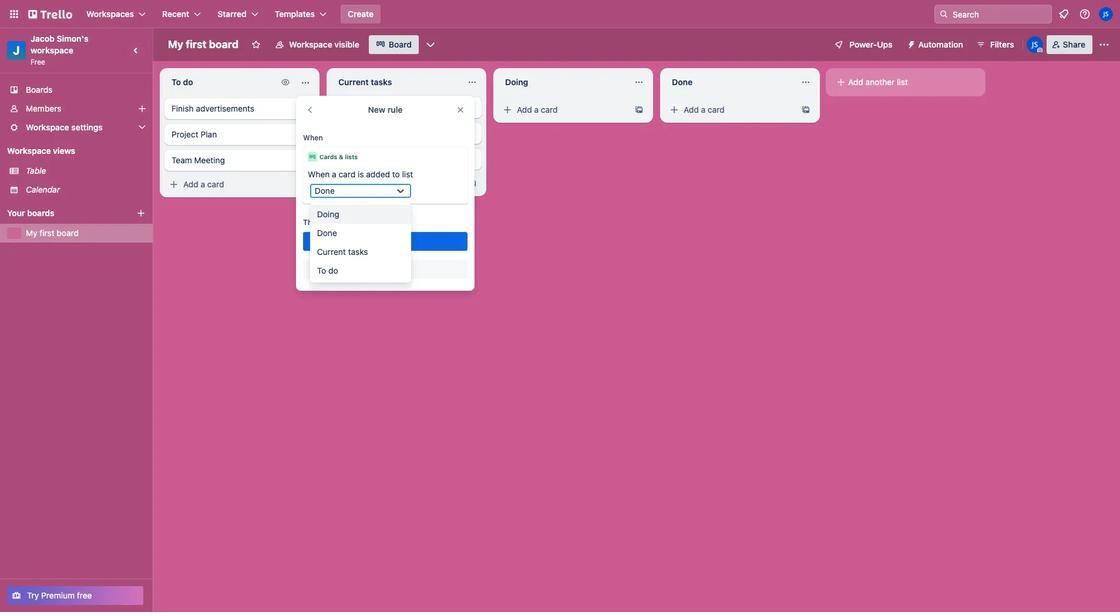 Task type: locate. For each thing, give the bounding box(es) containing it.
0 vertical spatial when
[[303, 133, 323, 142]]

board inside text field
[[209, 38, 239, 51]]

To do text field
[[164, 73, 275, 92]]

team meeting link
[[331, 149, 482, 170], [164, 150, 315, 171]]

recent
[[162, 9, 189, 19]]

finish advertisements down the current tasks text field
[[338, 102, 421, 112]]

sm image
[[902, 35, 918, 52], [835, 76, 847, 88], [668, 104, 680, 116], [335, 177, 347, 189], [168, 179, 180, 190]]

table
[[26, 166, 46, 176]]

team meeting for team meeting 'link' related to the current tasks text field
[[338, 154, 392, 164]]

0 horizontal spatial finish advertisements link
[[164, 98, 315, 119]]

finish advertisements
[[338, 102, 421, 112], [172, 103, 254, 113]]

1 vertical spatial my first board
[[26, 228, 79, 238]]

a for add a card link related to the bottom create from template… icon
[[201, 179, 205, 189]]

finish advertisements for to do text field's the finish advertisements link
[[172, 103, 254, 113]]

add new rule
[[360, 264, 411, 274]]

0 horizontal spatial advertisements
[[196, 103, 254, 113]]

board
[[389, 39, 412, 49]]

team meeting up is
[[338, 154, 392, 164]]

advertisements down to do text field
[[196, 103, 254, 113]]

meeting up added
[[361, 154, 392, 164]]

meeting for team meeting 'link' associated with to do text field
[[194, 155, 225, 165]]

my first board link
[[26, 227, 146, 239]]

added
[[366, 169, 390, 179]]

workspace up the table
[[7, 146, 51, 156]]

1 vertical spatial done
[[317, 228, 337, 238]]

add a card left to
[[350, 178, 391, 188]]

team meeting down "project plan"
[[172, 155, 225, 165]]

my first board down 'your boards with 1 items' element
[[26, 228, 79, 238]]

new rule
[[368, 105, 403, 115]]

1 horizontal spatial advertisements
[[363, 102, 421, 112]]

1 horizontal spatial finish advertisements
[[338, 102, 421, 112]]

open information menu image
[[1079, 8, 1091, 20]]

my down recent
[[168, 38, 183, 51]]

Search field
[[949, 5, 1051, 23]]

doing
[[317, 209, 339, 219]]

1 vertical spatial first
[[40, 228, 54, 238]]

a down doing "text field"
[[534, 105, 539, 115]]

1 horizontal spatial team meeting
[[338, 154, 392, 164]]

Board name text field
[[162, 35, 244, 54]]

show menu image
[[1098, 39, 1110, 51]]

templates
[[275, 9, 315, 19]]

0 vertical spatial sm image
[[280, 76, 291, 88]]

1 horizontal spatial first
[[186, 38, 206, 51]]

filters button
[[973, 35, 1018, 54]]

1 horizontal spatial meeting
[[361, 154, 392, 164]]

workspace visible button
[[268, 35, 366, 54]]

card down done text box
[[708, 105, 725, 115]]

workspace inside dropdown button
[[26, 122, 69, 132]]

0 horizontal spatial finish
[[172, 103, 194, 113]]

advertisements down the current tasks text field
[[363, 102, 421, 112]]

a right is
[[367, 178, 372, 188]]

to do
[[317, 265, 338, 275]]

add a card link
[[498, 102, 630, 118], [665, 102, 796, 118], [331, 175, 463, 191], [164, 176, 296, 193]]

starred button
[[210, 5, 265, 23]]

do
[[328, 265, 338, 275]]

done down then
[[317, 228, 337, 238]]

first down boards
[[40, 228, 54, 238]]

finish advertisements link down the current tasks text field
[[331, 97, 482, 118]]

a
[[534, 105, 539, 115], [701, 105, 706, 115], [332, 169, 336, 179], [367, 178, 372, 188], [201, 179, 205, 189]]

workspace visible
[[289, 39, 359, 49]]

&
[[339, 153, 343, 160]]

first
[[186, 38, 206, 51], [40, 228, 54, 238]]

1 vertical spatial board
[[57, 228, 79, 238]]

0 horizontal spatial create from template… image
[[301, 180, 310, 189]]

my first board inside board name text field
[[168, 38, 239, 51]]

when a card is added to list
[[308, 169, 413, 179]]

try premium free
[[27, 590, 92, 600]]

0 vertical spatial my first board
[[168, 38, 239, 51]]

filters
[[990, 39, 1014, 49]]

finish
[[338, 102, 361, 112], [172, 103, 194, 113]]

create from template… image
[[801, 105, 811, 115], [301, 180, 310, 189]]

1 horizontal spatial team
[[338, 154, 359, 164]]

advertisements for to do text field
[[196, 103, 254, 113]]

free
[[31, 58, 45, 66]]

0 horizontal spatial my
[[26, 228, 37, 238]]

done
[[315, 186, 335, 196], [317, 228, 337, 238]]

visible
[[334, 39, 359, 49]]

advertisements for the current tasks text field
[[363, 102, 421, 112]]

0 vertical spatial create from template… image
[[801, 105, 811, 115]]

add a card link for the right create from template… icon
[[665, 102, 796, 118]]

settings
[[71, 122, 103, 132]]

add a card link down done text box
[[665, 102, 796, 118]]

team meeting link for the current tasks text field
[[331, 149, 482, 170]]

team down project
[[172, 155, 192, 165]]

2 vertical spatial workspace
[[7, 146, 51, 156]]

add a card for add a card link related to create from template… image to the right
[[517, 105, 558, 115]]

project
[[172, 129, 198, 139]]

0 horizontal spatial team
[[172, 155, 192, 165]]

add left another
[[848, 77, 863, 87]]

0 vertical spatial create from template… image
[[634, 105, 644, 115]]

finish up project
[[172, 103, 194, 113]]

1 vertical spatial when
[[308, 169, 330, 179]]

add action button
[[303, 232, 468, 251]]

board down "starred" in the top of the page
[[209, 38, 239, 51]]

try
[[27, 590, 39, 600]]

list right to
[[402, 169, 413, 179]]

create from template… image
[[634, 105, 644, 115], [468, 179, 477, 188]]

views
[[53, 146, 75, 156]]

add a card down plan on the left of page
[[183, 179, 224, 189]]

my first board down recent popup button
[[168, 38, 239, 51]]

primary element
[[0, 0, 1120, 28]]

your boards with 1 items element
[[7, 206, 119, 220]]

add a card down done text box
[[684, 105, 725, 115]]

sm image inside add another list link
[[835, 76, 847, 88]]

1 vertical spatial workspace
[[26, 122, 69, 132]]

calendar
[[26, 184, 60, 194]]

a down done text box
[[701, 105, 706, 115]]

add another list link
[[831, 73, 981, 92]]

workspace down members
[[26, 122, 69, 132]]

1 horizontal spatial my
[[168, 38, 183, 51]]

finish advertisements link for the current tasks text field
[[331, 97, 482, 118]]

meeting down plan on the left of page
[[194, 155, 225, 165]]

add down "project plan"
[[183, 179, 198, 189]]

finish advertisements link
[[331, 97, 482, 118], [164, 98, 315, 119]]

add left action
[[368, 236, 384, 246]]

0 vertical spatial list
[[897, 77, 908, 87]]

add a card link down "lists"
[[331, 175, 463, 191]]

my down 'your boards'
[[26, 228, 37, 238]]

when up cards
[[303, 133, 323, 142]]

0 horizontal spatial board
[[57, 228, 79, 238]]

0 vertical spatial my
[[168, 38, 183, 51]]

a down plan on the left of page
[[201, 179, 205, 189]]

finish for the current tasks text field
[[338, 102, 361, 112]]

0 horizontal spatial list
[[402, 169, 413, 179]]

1 horizontal spatial my first board
[[168, 38, 239, 51]]

1 vertical spatial create from template… image
[[301, 180, 310, 189]]

0 vertical spatial first
[[186, 38, 206, 51]]

boards link
[[0, 80, 153, 99]]

try premium free button
[[7, 586, 143, 605]]

a for add a card link for the right create from template… icon
[[701, 105, 706, 115]]

this member is an admin of this board. image
[[1037, 48, 1042, 53]]

add inside add another list link
[[848, 77, 863, 87]]

1 horizontal spatial board
[[209, 38, 239, 51]]

add
[[848, 77, 863, 87], [517, 105, 532, 115], [684, 105, 699, 115], [350, 178, 365, 188], [183, 179, 198, 189], [368, 236, 384, 246], [360, 264, 375, 274]]

0 vertical spatial workspace
[[289, 39, 332, 49]]

my first board
[[168, 38, 239, 51], [26, 228, 79, 238]]

1 horizontal spatial team meeting link
[[331, 149, 482, 170]]

workspaces
[[86, 9, 134, 19]]

cards & lists
[[320, 153, 358, 160]]

simon's
[[57, 33, 88, 43]]

add a card link for create from template… image to the right
[[498, 102, 630, 118]]

current
[[317, 247, 346, 257]]

workspaces button
[[79, 5, 153, 23]]

add a card down doing "text field"
[[517, 105, 558, 115]]

board down 'your boards with 1 items' element
[[57, 228, 79, 238]]

when down cards
[[308, 169, 330, 179]]

1 vertical spatial sm image
[[502, 104, 513, 116]]

boards
[[26, 85, 52, 95]]

back to home image
[[28, 5, 72, 23]]

team meeting link down project plan link
[[164, 150, 315, 171]]

project plan link
[[164, 124, 315, 145]]

add a card for add a card link related to the bottom create from template… icon
[[183, 179, 224, 189]]

add new rule button
[[303, 260, 468, 279]]

team meeting
[[338, 154, 392, 164], [172, 155, 225, 165]]

advertisements
[[363, 102, 421, 112], [196, 103, 254, 113]]

a for add a card link related to create from template… image to the right
[[534, 105, 539, 115]]

my
[[168, 38, 183, 51], [26, 228, 37, 238]]

1 horizontal spatial finish advertisements link
[[331, 97, 482, 118]]

1 vertical spatial create from template… image
[[468, 179, 477, 188]]

1 horizontal spatial finish
[[338, 102, 361, 112]]

0 horizontal spatial meeting
[[194, 155, 225, 165]]

jacob simon's workspace free
[[31, 33, 91, 66]]

add left added
[[350, 178, 365, 188]]

first down recent popup button
[[186, 38, 206, 51]]

sm image
[[280, 76, 291, 88], [502, 104, 513, 116]]

card
[[541, 105, 558, 115], [708, 105, 725, 115], [339, 169, 355, 179], [374, 178, 391, 188], [207, 179, 224, 189]]

free
[[77, 590, 92, 600]]

0 horizontal spatial create from template… image
[[468, 179, 477, 188]]

add left "new"
[[360, 264, 375, 274]]

finish for to do text field
[[172, 103, 194, 113]]

add a card for add a card link for the right create from template… icon
[[684, 105, 725, 115]]

team meeting link down new rule
[[331, 149, 482, 170]]

finish advertisements up plan on the left of page
[[172, 103, 254, 113]]

0 vertical spatial rule
[[387, 105, 403, 115]]

team for team meeting 'link' related to the current tasks text field
[[338, 154, 359, 164]]

workspace
[[31, 45, 73, 55]]

0 horizontal spatial finish advertisements
[[172, 103, 254, 113]]

finish advertisements link up project plan link
[[164, 98, 315, 119]]

0 vertical spatial board
[[209, 38, 239, 51]]

rule
[[387, 105, 403, 115], [396, 264, 411, 274]]

card left to
[[374, 178, 391, 188]]

team up the when a card is added to list
[[338, 154, 359, 164]]

finish left "new"
[[338, 102, 361, 112]]

done up doing
[[315, 186, 335, 196]]

add a card link down doing "text field"
[[498, 102, 630, 118]]

is
[[358, 169, 364, 179]]

finish advertisements link for to do text field
[[164, 98, 315, 119]]

when
[[303, 133, 323, 142], [308, 169, 330, 179]]

add a card link down project plan link
[[164, 176, 296, 193]]

when for when a card is added to list
[[308, 169, 330, 179]]

workspace
[[289, 39, 332, 49], [26, 122, 69, 132], [7, 146, 51, 156]]

1 vertical spatial rule
[[396, 264, 411, 274]]

workspace inside button
[[289, 39, 332, 49]]

list right another
[[897, 77, 908, 87]]

star or unstar board image
[[251, 40, 261, 49]]

0 horizontal spatial team meeting
[[172, 155, 225, 165]]

finish advertisements for the current tasks text field's the finish advertisements link
[[338, 102, 421, 112]]

board
[[209, 38, 239, 51], [57, 228, 79, 238]]

1 horizontal spatial create from template… image
[[634, 105, 644, 115]]

board link
[[369, 35, 419, 54]]

workspace down templates popup button
[[289, 39, 332, 49]]

0 horizontal spatial team meeting link
[[164, 150, 315, 171]]



Task type: vqa. For each thing, say whether or not it's contained in the screenshot.
Go To Market Strategy Template BUTTON
no



Task type: describe. For each thing, give the bounding box(es) containing it.
Done text field
[[665, 73, 794, 92]]

j link
[[7, 41, 26, 60]]

jacob simon (jacobsimon16) image
[[1099, 7, 1113, 21]]

team for team meeting 'link' associated with to do text field
[[172, 155, 192, 165]]

add inside add action button
[[368, 236, 384, 246]]

jacob simon's workspace link
[[31, 33, 91, 55]]

Current tasks text field
[[331, 73, 460, 92]]

0 horizontal spatial first
[[40, 228, 54, 238]]

meeting for team meeting 'link' related to the current tasks text field
[[361, 154, 392, 164]]

project plan
[[172, 129, 217, 139]]

j
[[13, 43, 20, 57]]

workspace navigation collapse icon image
[[128, 42, 144, 59]]

workspace settings button
[[0, 118, 153, 137]]

then
[[303, 218, 320, 227]]

my inside board name text field
[[168, 38, 183, 51]]

new
[[378, 264, 394, 274]]

0 notifications image
[[1057, 7, 1071, 21]]

when for when
[[303, 133, 323, 142]]

cards
[[320, 153, 337, 160]]

add a card link for the left create from template… image
[[331, 175, 463, 191]]

action
[[386, 236, 410, 246]]

share button
[[1046, 35, 1092, 54]]

1 horizontal spatial sm image
[[502, 104, 513, 116]]

power-ups
[[850, 39, 893, 49]]

workspace settings
[[26, 122, 103, 132]]

add a card for add a card link associated with the left create from template… image
[[350, 178, 391, 188]]

templates button
[[268, 5, 334, 23]]

first inside board name text field
[[186, 38, 206, 51]]

premium
[[41, 590, 75, 600]]

current tasks
[[317, 247, 368, 257]]

add down doing "text field"
[[517, 105, 532, 115]]

card down doing "text field"
[[541, 105, 558, 115]]

add a card link for the bottom create from template… icon
[[164, 176, 296, 193]]

add another list
[[848, 77, 908, 87]]

team meeting link for to do text field
[[164, 150, 315, 171]]

members
[[26, 103, 61, 113]]

jacob simon (jacobsimon16) image
[[1027, 36, 1043, 53]]

create
[[348, 9, 374, 19]]

starred
[[217, 9, 247, 19]]

customize views image
[[425, 39, 436, 51]]

tasks
[[348, 247, 368, 257]]

new
[[368, 105, 385, 115]]

create button
[[341, 5, 381, 23]]

0 horizontal spatial my first board
[[26, 228, 79, 238]]

1 vertical spatial list
[[402, 169, 413, 179]]

your boards
[[7, 208, 54, 218]]

boards
[[27, 208, 54, 218]]

a down cards & lists on the top left of the page
[[332, 169, 336, 179]]

members link
[[0, 99, 153, 118]]

a for add a card link associated with the left create from template… image
[[367, 178, 372, 188]]

jacob
[[31, 33, 55, 43]]

rule inside button
[[396, 264, 411, 274]]

card left is
[[339, 169, 355, 179]]

table link
[[26, 165, 146, 177]]

workspace for workspace visible
[[289, 39, 332, 49]]

0 vertical spatial done
[[315, 186, 335, 196]]

workspace for workspace views
[[7, 146, 51, 156]]

workspace for workspace settings
[[26, 122, 69, 132]]

another
[[866, 77, 895, 87]]

lists
[[345, 153, 358, 160]]

automation button
[[902, 35, 970, 54]]

to
[[392, 169, 400, 179]]

sm image inside automation button
[[902, 35, 918, 52]]

power-ups button
[[826, 35, 900, 54]]

workspace views
[[7, 146, 75, 156]]

to
[[317, 265, 326, 275]]

card down plan on the left of page
[[207, 179, 224, 189]]

1 horizontal spatial create from template… image
[[801, 105, 811, 115]]

add board image
[[136, 209, 146, 218]]

ups
[[877, 39, 893, 49]]

your
[[7, 208, 25, 218]]

share
[[1063, 39, 1085, 49]]

0 horizontal spatial sm image
[[280, 76, 291, 88]]

Doing text field
[[498, 73, 627, 92]]

team meeting for team meeting 'link' associated with to do text field
[[172, 155, 225, 165]]

calendar link
[[26, 184, 146, 196]]

add down done text box
[[684, 105, 699, 115]]

1 vertical spatial my
[[26, 228, 37, 238]]

recent button
[[155, 5, 208, 23]]

add inside add new rule button
[[360, 264, 375, 274]]

automation
[[918, 39, 963, 49]]

power-
[[850, 39, 877, 49]]

add action
[[368, 236, 410, 246]]

search image
[[939, 9, 949, 19]]

1 horizontal spatial list
[[897, 77, 908, 87]]

plan
[[201, 129, 217, 139]]



